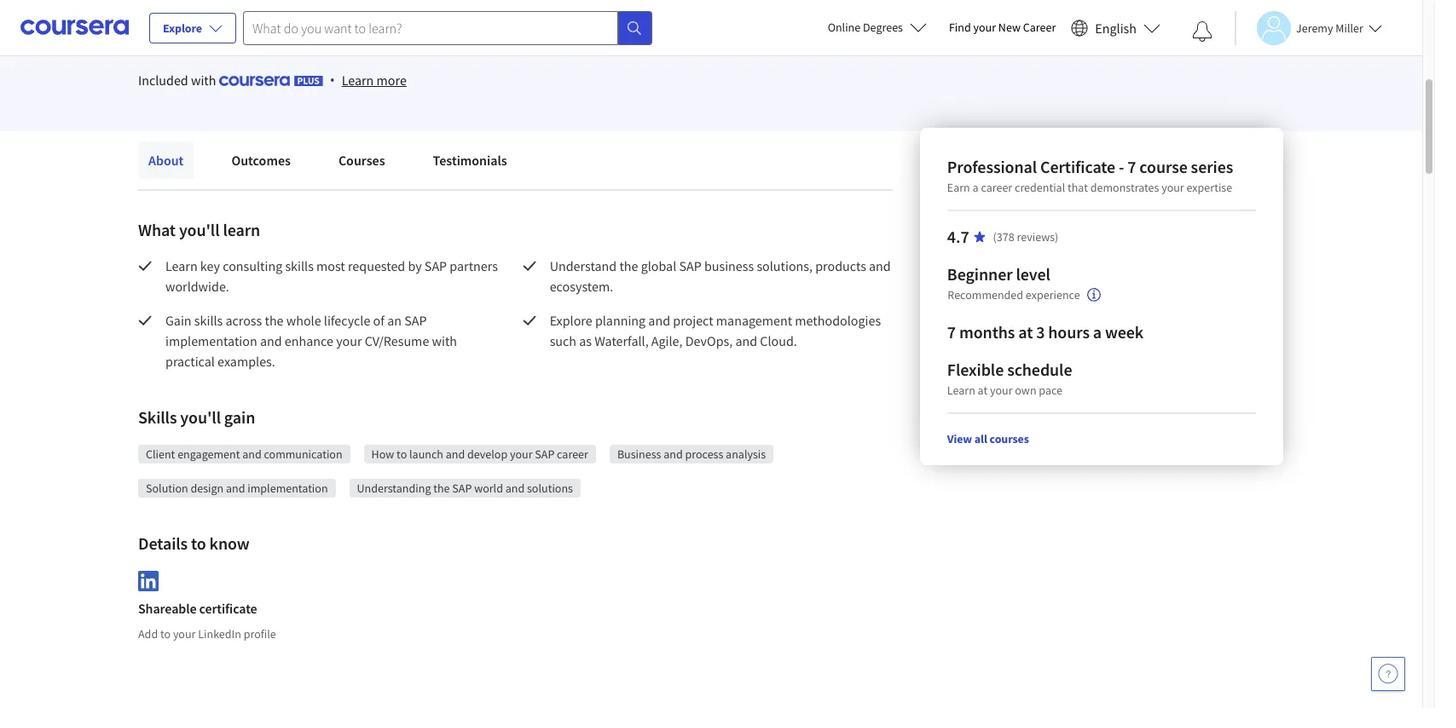 Task type: describe. For each thing, give the bounding box(es) containing it.
add
[[138, 627, 158, 642]]

with inside gain skills across the whole lifecycle of an sap implementation and enhance your cv/resume with practical examples.
[[432, 333, 457, 350]]

testimonials
[[433, 152, 507, 169]]

skills inside gain skills across the whole lifecycle of an sap implementation and enhance your cv/resume with practical examples.
[[194, 312, 223, 329]]

schedule
[[1008, 359, 1073, 380]]

details
[[138, 533, 188, 554]]

global
[[641, 258, 677, 275]]

0 vertical spatial at
[[1019, 322, 1034, 343]]

courses
[[990, 432, 1030, 447]]

what
[[138, 219, 176, 241]]

develop
[[467, 447, 508, 462]]

more
[[377, 72, 407, 89]]

and right the launch
[[446, 447, 465, 462]]

degrees
[[863, 20, 903, 35]]

27,369
[[138, 10, 178, 27]]

consulting
[[223, 258, 283, 275]]

process
[[685, 447, 724, 462]]

recommended experience
[[948, 288, 1080, 303]]

the for understand
[[620, 258, 638, 275]]

4.7
[[948, 226, 970, 247]]

flexible schedule learn at your own pace
[[948, 359, 1073, 398]]

understand
[[550, 258, 617, 275]]

find your new career
[[949, 20, 1056, 35]]

7 inside professional certificate - 7 course series earn a career credential that demonstrates your expertise
[[1128, 156, 1137, 177]]

enhance
[[285, 333, 333, 350]]

business
[[617, 447, 661, 462]]

client
[[146, 447, 175, 462]]

learn inside learn key consulting skills most requested by sap partners worldwide.
[[165, 258, 198, 275]]

week
[[1106, 322, 1144, 343]]

(378 reviews)
[[994, 229, 1059, 245]]

analysis
[[726, 447, 766, 462]]

beginner
[[948, 264, 1013, 285]]

online
[[828, 20, 861, 35]]

professional certificate - 7 course series earn a career credential that demonstrates your expertise
[[948, 156, 1234, 195]]

• learn more
[[330, 71, 407, 90]]

your down shareable certificate
[[173, 627, 196, 642]]

solution
[[146, 481, 188, 496]]

and inside gain skills across the whole lifecycle of an sap implementation and enhance your cv/resume with practical examples.
[[260, 333, 282, 350]]

examples.
[[218, 353, 275, 370]]

career inside professional certificate - 7 course series earn a career credential that demonstrates your expertise
[[982, 180, 1013, 195]]

communication
[[264, 447, 343, 462]]

and right design
[[226, 481, 245, 496]]

and up solution design and implementation
[[242, 447, 262, 462]]

about
[[148, 152, 184, 169]]

1 vertical spatial implementation
[[248, 481, 328, 496]]

know
[[210, 533, 250, 554]]

requested
[[348, 258, 405, 275]]

you'll for skills
[[180, 407, 221, 428]]

already
[[181, 10, 223, 27]]

profile
[[244, 627, 276, 642]]

linkedin
[[198, 627, 241, 642]]

understanding the sap world and solutions
[[357, 481, 573, 496]]

by
[[408, 258, 422, 275]]

waterfall,
[[595, 333, 649, 350]]

beginner level
[[948, 264, 1051, 285]]

view all courses
[[948, 432, 1030, 447]]

-
[[1120, 156, 1125, 177]]

view all courses link
[[948, 432, 1030, 447]]

certificate
[[199, 600, 257, 617]]

agile,
[[652, 333, 683, 350]]

lifecycle
[[324, 312, 371, 329]]

your inside professional certificate - 7 course series earn a career credential that demonstrates your expertise
[[1162, 180, 1185, 195]]

earn
[[948, 180, 971, 195]]

business
[[705, 258, 754, 275]]

partners
[[450, 258, 498, 275]]

find
[[949, 20, 971, 35]]

outcomes
[[232, 152, 291, 169]]

add to your linkedin profile
[[138, 627, 276, 642]]

career
[[1023, 20, 1056, 35]]

jeremy
[[1297, 20, 1334, 35]]

management
[[716, 312, 793, 329]]

and inside understand the global sap business solutions, products and ecosystem.
[[869, 258, 891, 275]]

skills inside learn key consulting skills most requested by sap partners worldwide.
[[285, 258, 314, 275]]

0 vertical spatial with
[[191, 72, 216, 89]]

your right the develop
[[510, 447, 533, 462]]

certificate
[[1041, 156, 1116, 177]]

such
[[550, 333, 577, 350]]

gain
[[165, 312, 192, 329]]

recommended
[[948, 288, 1024, 303]]

solutions,
[[757, 258, 813, 275]]

english
[[1096, 19, 1137, 36]]

shareable
[[138, 600, 197, 617]]

english button
[[1065, 0, 1168, 55]]

whole
[[286, 312, 321, 329]]

skills
[[138, 407, 177, 428]]

•
[[330, 71, 335, 90]]

show notifications image
[[1193, 21, 1213, 42]]

experience
[[1026, 288, 1080, 303]]

shareable certificate
[[138, 600, 257, 617]]

how
[[372, 447, 394, 462]]

at inside flexible schedule learn at your own pace
[[978, 383, 988, 398]]

ecosystem.
[[550, 278, 613, 295]]

solution design and implementation
[[146, 481, 328, 496]]

sap left world
[[452, 481, 472, 496]]

design
[[191, 481, 224, 496]]



Task type: locate. For each thing, give the bounding box(es) containing it.
a left the week
[[1094, 322, 1103, 343]]

1 vertical spatial skills
[[194, 312, 223, 329]]

jeremy miller
[[1297, 20, 1364, 35]]

business and process analysis
[[617, 447, 766, 462]]

0 vertical spatial you'll
[[179, 219, 220, 241]]

understand the global sap business solutions, products and ecosystem.
[[550, 258, 894, 295]]

explore inside the explore planning and project management methodologies such as waterfall, agile, devops, and cloud.
[[550, 312, 593, 329]]

2 vertical spatial learn
[[948, 383, 976, 398]]

1 horizontal spatial learn
[[342, 72, 374, 89]]

level
[[1017, 264, 1051, 285]]

skills
[[285, 258, 314, 275], [194, 312, 223, 329]]

career down "professional" on the top right of page
[[982, 180, 1013, 195]]

coursera image
[[20, 14, 129, 41]]

credential
[[1015, 180, 1066, 195]]

3
[[1037, 322, 1046, 343]]

27,369 already enrolled
[[138, 10, 274, 27]]

included with
[[138, 72, 219, 89]]

your inside flexible schedule learn at your own pace
[[991, 383, 1013, 398]]

2 vertical spatial to
[[160, 627, 171, 642]]

1 vertical spatial you'll
[[180, 407, 221, 428]]

included
[[138, 72, 188, 89]]

and up examples.
[[260, 333, 282, 350]]

you'll up engagement
[[180, 407, 221, 428]]

1 horizontal spatial with
[[432, 333, 457, 350]]

1 vertical spatial 7
[[948, 322, 957, 343]]

0 horizontal spatial explore
[[163, 20, 202, 36]]

1 vertical spatial learn
[[165, 258, 198, 275]]

1 vertical spatial at
[[978, 383, 988, 398]]

explore button
[[149, 13, 236, 44]]

learn down 'flexible'
[[948, 383, 976, 398]]

0 vertical spatial a
[[973, 180, 979, 195]]

implementation up practical
[[165, 333, 257, 350]]

and left process
[[664, 447, 683, 462]]

across
[[226, 312, 262, 329]]

you'll up key
[[179, 219, 220, 241]]

sap up solutions
[[535, 447, 555, 462]]

0 vertical spatial to
[[397, 447, 407, 462]]

sap inside understand the global sap business solutions, products and ecosystem.
[[679, 258, 702, 275]]

courses
[[339, 152, 385, 169]]

0 vertical spatial 7
[[1128, 156, 1137, 177]]

gain
[[224, 407, 255, 428]]

sap right an
[[404, 312, 427, 329]]

all
[[975, 432, 988, 447]]

expertise
[[1187, 180, 1233, 195]]

0 horizontal spatial with
[[191, 72, 216, 89]]

0 horizontal spatial career
[[557, 447, 588, 462]]

sap right by
[[425, 258, 447, 275]]

to for know
[[191, 533, 206, 554]]

to for your
[[160, 627, 171, 642]]

project
[[673, 312, 714, 329]]

what you'll learn
[[138, 219, 260, 241]]

learn up the worldwide.
[[165, 258, 198, 275]]

2 horizontal spatial learn
[[948, 383, 976, 398]]

devops,
[[686, 333, 733, 350]]

1 horizontal spatial at
[[1019, 322, 1034, 343]]

the inside understand the global sap business solutions, products and ecosystem.
[[620, 258, 638, 275]]

the left global
[[620, 258, 638, 275]]

implementation inside gain skills across the whole lifecycle of an sap implementation and enhance your cv/resume with practical examples.
[[165, 333, 257, 350]]

0 vertical spatial skills
[[285, 258, 314, 275]]

explore planning and project management methodologies such as waterfall, agile, devops, and cloud.
[[550, 312, 884, 350]]

to
[[397, 447, 407, 462], [191, 533, 206, 554], [160, 627, 171, 642]]

your down lifecycle
[[336, 333, 362, 350]]

0 vertical spatial implementation
[[165, 333, 257, 350]]

the left whole at the left
[[265, 312, 284, 329]]

to right add
[[160, 627, 171, 642]]

1 horizontal spatial to
[[191, 533, 206, 554]]

1 vertical spatial explore
[[550, 312, 593, 329]]

learn more link
[[342, 70, 407, 90]]

7 right -
[[1128, 156, 1137, 177]]

implementation
[[165, 333, 257, 350], [248, 481, 328, 496]]

planning
[[595, 312, 646, 329]]

you'll
[[179, 219, 220, 241], [180, 407, 221, 428]]

implementation down the communication
[[248, 481, 328, 496]]

at down 'flexible'
[[978, 383, 988, 398]]

2 vertical spatial the
[[434, 481, 450, 496]]

career
[[982, 180, 1013, 195], [557, 447, 588, 462]]

0 vertical spatial learn
[[342, 72, 374, 89]]

1 vertical spatial career
[[557, 447, 588, 462]]

your down course
[[1162, 180, 1185, 195]]

help center image
[[1378, 664, 1399, 685]]

to left know
[[191, 533, 206, 554]]

courses link
[[328, 142, 395, 179]]

gain skills across the whole lifecycle of an sap implementation and enhance your cv/resume with practical examples.
[[165, 312, 460, 370]]

learn inside flexible schedule learn at your own pace
[[948, 383, 976, 398]]

1 horizontal spatial explore
[[550, 312, 593, 329]]

1 vertical spatial to
[[191, 533, 206, 554]]

7 months at 3 hours a week
[[948, 322, 1144, 343]]

1 vertical spatial a
[[1094, 322, 1103, 343]]

sap inside learn key consulting skills most requested by sap partners worldwide.
[[425, 258, 447, 275]]

What do you want to learn? text field
[[243, 11, 618, 45]]

1 horizontal spatial career
[[982, 180, 1013, 195]]

your
[[974, 20, 996, 35], [1162, 180, 1185, 195], [336, 333, 362, 350], [991, 383, 1013, 398], [510, 447, 533, 462], [173, 627, 196, 642]]

you'll for what
[[179, 219, 220, 241]]

0 horizontal spatial 7
[[948, 322, 957, 343]]

details to know
[[138, 533, 250, 554]]

your right find
[[974, 20, 996, 35]]

learn right • on the left
[[342, 72, 374, 89]]

client engagement and communication
[[146, 447, 343, 462]]

miller
[[1336, 20, 1364, 35]]

cloud.
[[760, 333, 797, 350]]

1 vertical spatial the
[[265, 312, 284, 329]]

explore up included with at the top of page
[[163, 20, 202, 36]]

the
[[620, 258, 638, 275], [265, 312, 284, 329], [434, 481, 450, 496]]

your inside gain skills across the whole lifecycle of an sap implementation and enhance your cv/resume with practical examples.
[[336, 333, 362, 350]]

career up solutions
[[557, 447, 588, 462]]

explore for explore planning and project management methodologies such as waterfall, agile, devops, and cloud.
[[550, 312, 593, 329]]

2 horizontal spatial the
[[620, 258, 638, 275]]

and right world
[[506, 481, 525, 496]]

a inside professional certificate - 7 course series earn a career credential that demonstrates your expertise
[[973, 180, 979, 195]]

to for launch
[[397, 447, 407, 462]]

demonstrates
[[1091, 180, 1160, 195]]

1 horizontal spatial 7
[[1128, 156, 1137, 177]]

online degrees button
[[814, 9, 941, 46]]

view
[[948, 432, 973, 447]]

and up agile,
[[649, 312, 671, 329]]

at left 3
[[1019, 322, 1034, 343]]

a
[[973, 180, 979, 195], [1094, 322, 1103, 343]]

information about difficulty level pre-requisites. image
[[1087, 288, 1101, 302]]

how to launch and develop your sap career
[[372, 447, 588, 462]]

the down the launch
[[434, 481, 450, 496]]

explore up such
[[550, 312, 593, 329]]

learn inside the • learn more
[[342, 72, 374, 89]]

0 vertical spatial career
[[982, 180, 1013, 195]]

skills left most
[[285, 258, 314, 275]]

solutions
[[527, 481, 573, 496]]

with right the cv/resume
[[432, 333, 457, 350]]

the inside gain skills across the whole lifecycle of an sap implementation and enhance your cv/resume with practical examples.
[[265, 312, 284, 329]]

skills you'll gain
[[138, 407, 255, 428]]

0 horizontal spatial at
[[978, 383, 988, 398]]

at
[[1019, 322, 1034, 343], [978, 383, 988, 398]]

explore for explore
[[163, 20, 202, 36]]

enrolled
[[226, 10, 274, 27]]

skills right gain
[[194, 312, 223, 329]]

outcomes link
[[221, 142, 301, 179]]

and
[[869, 258, 891, 275], [649, 312, 671, 329], [260, 333, 282, 350], [736, 333, 758, 350], [242, 447, 262, 462], [446, 447, 465, 462], [664, 447, 683, 462], [226, 481, 245, 496], [506, 481, 525, 496]]

0 vertical spatial the
[[620, 258, 638, 275]]

sap inside gain skills across the whole lifecycle of an sap implementation and enhance your cv/resume with practical examples.
[[404, 312, 427, 329]]

testimonials link
[[423, 142, 518, 179]]

and right products
[[869, 258, 891, 275]]

1 horizontal spatial a
[[1094, 322, 1103, 343]]

your left the own
[[991, 383, 1013, 398]]

(378
[[994, 229, 1015, 245]]

as
[[579, 333, 592, 350]]

world
[[474, 481, 503, 496]]

professional
[[948, 156, 1038, 177]]

understanding
[[357, 481, 431, 496]]

and down management
[[736, 333, 758, 350]]

0 horizontal spatial a
[[973, 180, 979, 195]]

learn
[[223, 219, 260, 241]]

0 horizontal spatial learn
[[165, 258, 198, 275]]

0 horizontal spatial to
[[160, 627, 171, 642]]

None search field
[[243, 11, 653, 45]]

own
[[1016, 383, 1037, 398]]

0 horizontal spatial the
[[265, 312, 284, 329]]

of
[[373, 312, 385, 329]]

to right "how"
[[397, 447, 407, 462]]

sap right global
[[679, 258, 702, 275]]

1 vertical spatial with
[[432, 333, 457, 350]]

explore
[[163, 20, 202, 36], [550, 312, 593, 329]]

0 horizontal spatial skills
[[194, 312, 223, 329]]

0 vertical spatial explore
[[163, 20, 202, 36]]

a right "earn"
[[973, 180, 979, 195]]

engagement
[[178, 447, 240, 462]]

course
[[1140, 156, 1188, 177]]

coursera plus image
[[219, 76, 323, 86]]

2 horizontal spatial to
[[397, 447, 407, 462]]

7 left months
[[948, 322, 957, 343]]

explore inside popup button
[[163, 20, 202, 36]]

1 horizontal spatial the
[[434, 481, 450, 496]]

learn
[[342, 72, 374, 89], [165, 258, 198, 275], [948, 383, 976, 398]]

new
[[999, 20, 1021, 35]]

with right "included"
[[191, 72, 216, 89]]

find your new career link
[[941, 17, 1065, 38]]

cv/resume
[[365, 333, 429, 350]]

the for understanding
[[434, 481, 450, 496]]

1 horizontal spatial skills
[[285, 258, 314, 275]]



Task type: vqa. For each thing, say whether or not it's contained in the screenshot.
the What
yes



